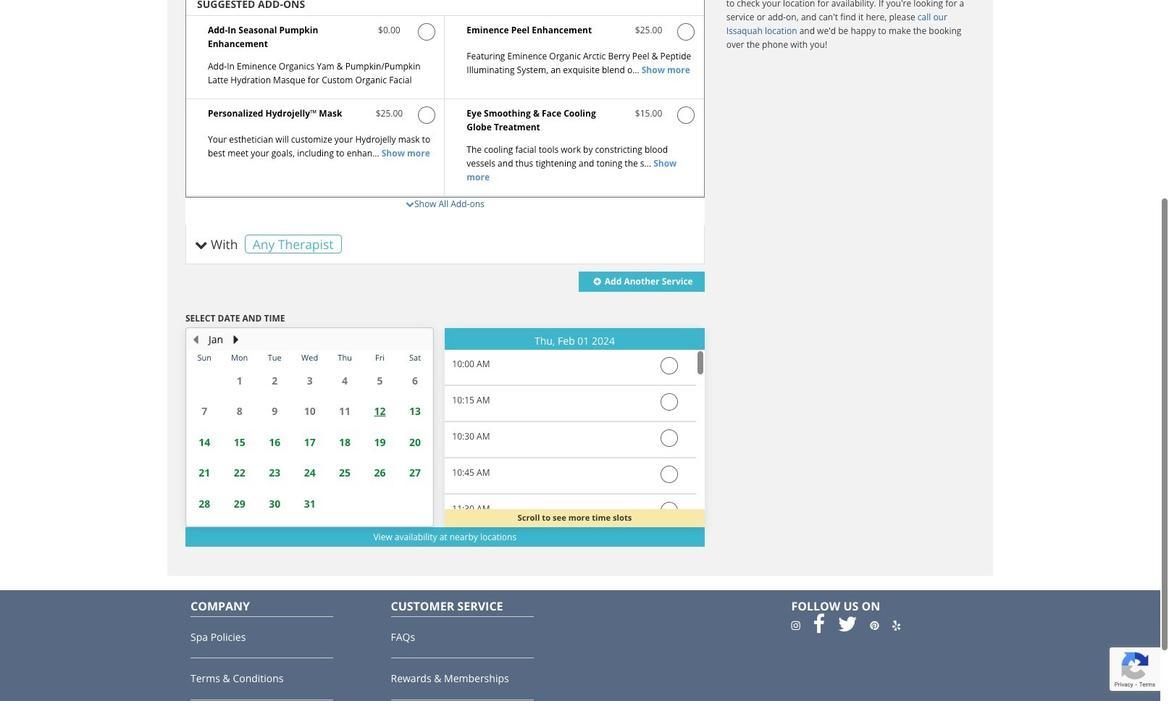 Task type: vqa. For each thing, say whether or not it's contained in the screenshot.
select day28 cell
no



Task type: describe. For each thing, give the bounding box(es) containing it.
select day3 cell
[[398, 488, 433, 519]]

select day6 cell
[[257, 519, 292, 526]]

select day31 cell
[[187, 365, 222, 396]]

select day4 cell
[[187, 519, 222, 526]]

select day9 cell
[[362, 519, 398, 526]]

60-minute custom organic facial add-ons group
[[185, 0, 705, 197]]



Task type: locate. For each thing, give the bounding box(es) containing it.
select day10 cell
[[398, 519, 433, 526]]

chevron down image
[[406, 200, 414, 208]]

chec image
[[418, 106, 435, 124], [677, 106, 695, 124], [660, 357, 678, 374], [660, 429, 678, 447]]

heading
[[445, 335, 705, 346]]

group
[[445, 350, 696, 701]]

select day7 cell
[[292, 519, 327, 526]]

select day8 cell
[[327, 519, 362, 526]]

select day5 cell
[[222, 519, 257, 526]]

chec image
[[418, 23, 435, 40], [677, 23, 695, 40], [660, 393, 678, 411], [660, 466, 678, 483]]



